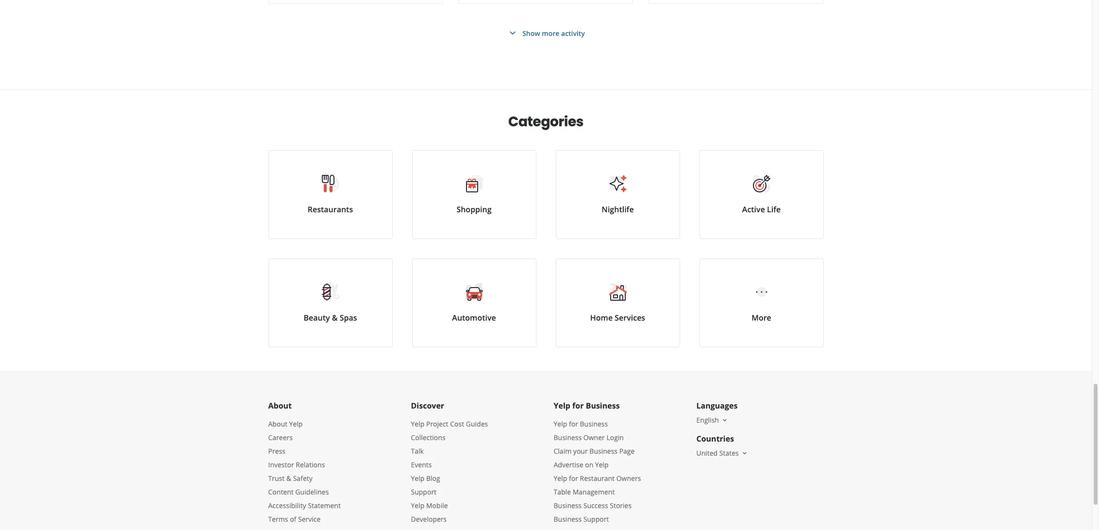 Task type: vqa. For each thing, say whether or not it's contained in the screenshot.
Dry Dry Cleaning link
no



Task type: locate. For each thing, give the bounding box(es) containing it.
table management link
[[554, 487, 615, 497]]

for for yelp for business business owner login claim your business page advertise on yelp yelp for restaurant owners table management business success stories business support
[[569, 419, 579, 429]]

1 vertical spatial support
[[584, 515, 609, 524]]

support
[[411, 487, 437, 497], [584, 515, 609, 524]]

more link
[[700, 258, 824, 347]]

1 horizontal spatial &
[[332, 312, 338, 323]]

collections link
[[411, 433, 446, 442]]

collections
[[411, 433, 446, 442]]

1 vertical spatial about
[[268, 419, 288, 429]]

show more activity
[[523, 28, 585, 38]]

investor relations link
[[268, 460, 325, 469]]

talk link
[[411, 446, 424, 456]]

about
[[268, 400, 292, 411], [268, 419, 288, 429]]

advertise on yelp link
[[554, 460, 609, 469]]

support inside the yelp for business business owner login claim your business page advertise on yelp yelp for restaurant owners table management business success stories business support
[[584, 515, 609, 524]]

table
[[554, 487, 571, 497]]

activity
[[562, 28, 585, 38]]

terms of service link
[[268, 515, 321, 524]]

trust
[[268, 474, 285, 483]]

category navigation section navigation
[[259, 90, 834, 371]]

discover
[[411, 400, 445, 411]]

yelp for business
[[554, 400, 620, 411]]

developers link
[[411, 515, 447, 524]]

24 chevron down v2 image
[[507, 27, 519, 39]]

careers
[[268, 433, 293, 442]]

1 vertical spatial for
[[569, 419, 579, 429]]

1 vertical spatial &
[[287, 474, 292, 483]]

more
[[752, 312, 772, 323]]

events link
[[411, 460, 432, 469]]

shopping link
[[412, 150, 537, 239]]

press link
[[268, 446, 286, 456]]

2 about from the top
[[268, 419, 288, 429]]

yelp mobile link
[[411, 501, 448, 510]]

business support link
[[554, 515, 609, 524]]

united states
[[697, 448, 739, 458]]

accessibility statement link
[[268, 501, 341, 510]]

& left spas
[[332, 312, 338, 323]]

about for about
[[268, 400, 292, 411]]

yelp up the claim
[[554, 419, 568, 429]]

investor
[[268, 460, 294, 469]]

advertise
[[554, 460, 584, 469]]

cost
[[450, 419, 465, 429]]

yelp down events link
[[411, 474, 425, 483]]

beauty
[[304, 312, 330, 323]]

life
[[768, 204, 781, 215]]

safety
[[293, 474, 313, 483]]

1 about from the top
[[268, 400, 292, 411]]

about up careers
[[268, 419, 288, 429]]

support link
[[411, 487, 437, 497]]

english
[[697, 415, 719, 425]]

spas
[[340, 312, 357, 323]]

support down success in the bottom of the page
[[584, 515, 609, 524]]

countries
[[697, 433, 735, 444]]

yelp down support link
[[411, 501, 425, 510]]

owner
[[584, 433, 605, 442]]

about inside about yelp careers press investor relations trust & safety content guidelines accessibility statement terms of service
[[268, 419, 288, 429]]

login
[[607, 433, 624, 442]]

careers link
[[268, 433, 293, 442]]

yelp blog link
[[411, 474, 441, 483]]

nightlife
[[602, 204, 634, 215]]

about up about yelp link
[[268, 400, 292, 411]]

0 vertical spatial about
[[268, 400, 292, 411]]

home
[[591, 312, 613, 323]]

project
[[427, 419, 449, 429]]

0 horizontal spatial support
[[411, 487, 437, 497]]

& inside about yelp careers press investor relations trust & safety content guidelines accessibility statement terms of service
[[287, 474, 292, 483]]

active life link
[[700, 150, 824, 239]]

explore recent activity section section
[[261, 0, 832, 89]]

yelp for business link
[[554, 419, 608, 429]]

categories
[[509, 112, 584, 131]]

yelp up yelp for business 'link'
[[554, 400, 571, 411]]

yelp project cost guides link
[[411, 419, 488, 429]]

business
[[586, 400, 620, 411], [580, 419, 608, 429], [554, 433, 582, 442], [590, 446, 618, 456], [554, 501, 582, 510], [554, 515, 582, 524]]

automotive
[[452, 312, 496, 323]]

about yelp link
[[268, 419, 303, 429]]

about for about yelp careers press investor relations trust & safety content guidelines accessibility statement terms of service
[[268, 419, 288, 429]]

yelp
[[554, 400, 571, 411], [289, 419, 303, 429], [411, 419, 425, 429], [554, 419, 568, 429], [596, 460, 609, 469], [411, 474, 425, 483], [554, 474, 568, 483], [411, 501, 425, 510]]

support down 'yelp blog' link
[[411, 487, 437, 497]]

for up yelp for business 'link'
[[573, 400, 584, 411]]

&
[[332, 312, 338, 323], [287, 474, 292, 483]]

for up business owner login link
[[569, 419, 579, 429]]

events
[[411, 460, 432, 469]]

yelp up careers
[[289, 419, 303, 429]]

active life
[[743, 204, 781, 215]]

claim
[[554, 446, 572, 456]]

0 horizontal spatial &
[[287, 474, 292, 483]]

0 vertical spatial support
[[411, 487, 437, 497]]

talk
[[411, 446, 424, 456]]

yelp right on
[[596, 460, 609, 469]]

yelp inside about yelp careers press investor relations trust & safety content guidelines accessibility statement terms of service
[[289, 419, 303, 429]]

for down advertise
[[569, 474, 579, 483]]

your
[[574, 446, 588, 456]]

guidelines
[[296, 487, 329, 497]]

blog
[[427, 474, 441, 483]]

16 chevron down v2 image
[[741, 449, 749, 457]]

0 vertical spatial &
[[332, 312, 338, 323]]

& right trust
[[287, 474, 292, 483]]

1 horizontal spatial support
[[584, 515, 609, 524]]

show
[[523, 28, 541, 38]]

page
[[620, 446, 635, 456]]

0 vertical spatial for
[[573, 400, 584, 411]]

about yelp careers press investor relations trust & safety content guidelines accessibility statement terms of service
[[268, 419, 341, 524]]



Task type: describe. For each thing, give the bounding box(es) containing it.
show more activity button
[[507, 27, 585, 39]]

service
[[298, 515, 321, 524]]

mobile
[[427, 501, 448, 510]]

accessibility
[[268, 501, 306, 510]]

for for yelp for business
[[573, 400, 584, 411]]

success
[[584, 501, 609, 510]]

support inside yelp project cost guides collections talk events yelp blog support yelp mobile developers
[[411, 487, 437, 497]]

relations
[[296, 460, 325, 469]]

yelp up the table
[[554, 474, 568, 483]]

content
[[268, 487, 294, 497]]

on
[[586, 460, 594, 469]]

business owner login link
[[554, 433, 624, 442]]

united states button
[[697, 448, 749, 458]]

beauty & spas link
[[268, 258, 393, 347]]

home services
[[591, 312, 646, 323]]

content guidelines link
[[268, 487, 329, 497]]

yelp for restaurant owners link
[[554, 474, 641, 483]]

more
[[542, 28, 560, 38]]

press
[[268, 446, 286, 456]]

restaurants
[[308, 204, 353, 215]]

beauty & spas
[[304, 312, 357, 323]]

english button
[[697, 415, 729, 425]]

2 vertical spatial for
[[569, 474, 579, 483]]

trust & safety link
[[268, 474, 313, 483]]

languages
[[697, 400, 738, 411]]

terms
[[268, 515, 288, 524]]

active
[[743, 204, 766, 215]]

nightlife link
[[556, 150, 680, 239]]

stories
[[610, 501, 632, 510]]

states
[[720, 448, 739, 458]]

restaurant
[[580, 474, 615, 483]]

management
[[573, 487, 615, 497]]

owners
[[617, 474, 641, 483]]

guides
[[466, 419, 488, 429]]

of
[[290, 515, 297, 524]]

business success stories link
[[554, 501, 632, 510]]

statement
[[308, 501, 341, 510]]

yelp up collections link on the bottom
[[411, 419, 425, 429]]

yelp project cost guides collections talk events yelp blog support yelp mobile developers
[[411, 419, 488, 524]]

shopping
[[457, 204, 492, 215]]

16 chevron down v2 image
[[721, 416, 729, 424]]

united
[[697, 448, 718, 458]]

home services link
[[556, 258, 680, 347]]

restaurants link
[[268, 150, 393, 239]]

automotive link
[[412, 258, 537, 347]]

& inside 'link'
[[332, 312, 338, 323]]

yelp for business business owner login claim your business page advertise on yelp yelp for restaurant owners table management business success stories business support
[[554, 419, 641, 524]]

claim your business page link
[[554, 446, 635, 456]]

services
[[615, 312, 646, 323]]

developers
[[411, 515, 447, 524]]



